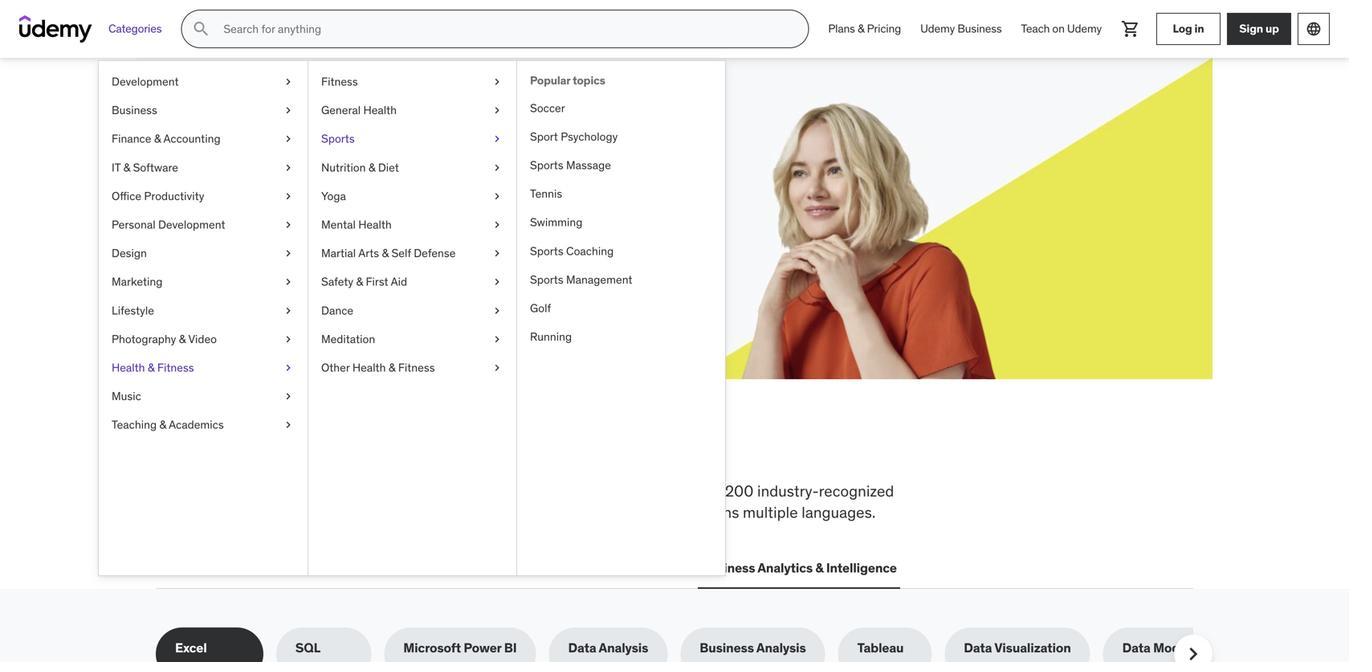 Task type: describe. For each thing, give the bounding box(es) containing it.
running link
[[517, 323, 725, 351]]

xsmall image for finance & accounting
[[282, 131, 295, 147]]

future
[[396, 128, 474, 161]]

leadership
[[403, 560, 469, 576]]

mental
[[321, 217, 356, 232]]

martial arts & self defense link
[[309, 239, 517, 268]]

skills for your future expand your potential with a course. starting at just $12.99 through dec 15.
[[214, 128, 509, 202]]

on
[[1053, 21, 1065, 36]]

sports for sports massage
[[530, 158, 564, 172]]

communication
[[587, 560, 682, 576]]

golf link
[[517, 294, 725, 323]]

video
[[188, 332, 217, 346]]

xsmall image for design
[[282, 245, 295, 261]]

it certifications button
[[285, 549, 387, 587]]

defense
[[414, 246, 456, 260]]

finance
[[112, 132, 151, 146]]

business analytics & intelligence
[[701, 560, 897, 576]]

fitness link
[[309, 67, 517, 96]]

yoga
[[321, 189, 346, 203]]

xsmall image for martial arts & self defense
[[491, 245, 504, 261]]

xsmall image for it & software
[[282, 160, 295, 175]]

dance link
[[309, 296, 517, 325]]

data modeling
[[1123, 640, 1210, 656]]

our
[[252, 503, 274, 522]]

& inside business analytics & intelligence button
[[816, 560, 824, 576]]

xsmall image for lifestyle
[[282, 303, 295, 318]]

productivity
[[144, 189, 204, 203]]

development for personal
[[158, 217, 225, 232]]

xsmall image for mental health
[[491, 217, 504, 233]]

xsmall image for fitness
[[491, 74, 504, 90]]

$12.99
[[214, 186, 253, 202]]

accounting
[[163, 132, 221, 146]]

tableau
[[858, 640, 904, 656]]

data for data analysis
[[568, 640, 597, 656]]

lifestyle
[[112, 303, 154, 318]]

psychology
[[561, 129, 618, 144]]

xsmall image for personal development
[[282, 217, 295, 233]]

self
[[392, 246, 411, 260]]

& inside martial arts & self defense link
[[382, 246, 389, 260]]

xsmall image for teaching & academics
[[282, 417, 295, 433]]

& for fitness
[[148, 360, 155, 375]]

Search for anything text field
[[220, 15, 789, 43]]

in inside "link"
[[1195, 21, 1205, 36]]

analytics
[[758, 560, 813, 576]]

critical
[[221, 481, 266, 501]]

2 udemy from the left
[[1068, 21, 1102, 36]]

multiple
[[743, 503, 798, 522]]

expand
[[214, 168, 257, 184]]

categories
[[108, 21, 162, 36]]

personal
[[112, 217, 156, 232]]

shopping cart with 0 items image
[[1122, 19, 1141, 39]]

1 horizontal spatial fitness
[[321, 74, 358, 89]]

business for business analytics & intelligence
[[701, 560, 756, 576]]

photography
[[112, 332, 176, 346]]

nutrition
[[321, 160, 366, 175]]

2 horizontal spatial fitness
[[398, 360, 435, 375]]

yoga link
[[309, 182, 517, 210]]

sports massage
[[530, 158, 611, 172]]

udemy image
[[19, 15, 92, 43]]

health & fitness
[[112, 360, 194, 375]]

spans
[[699, 503, 740, 522]]

certifications
[[302, 560, 384, 576]]

with
[[342, 168, 366, 184]]

modeling
[[1154, 640, 1210, 656]]

design link
[[99, 239, 308, 268]]

at
[[473, 168, 485, 184]]

management
[[566, 272, 633, 287]]

starting
[[424, 168, 470, 184]]

recognized
[[819, 481, 895, 501]]

lifestyle link
[[99, 296, 308, 325]]

finance & accounting
[[112, 132, 221, 146]]

teach on udemy
[[1022, 21, 1102, 36]]

xsmall image for health & fitness
[[282, 360, 295, 376]]

sport psychology link
[[517, 122, 725, 151]]

web development
[[159, 560, 269, 576]]

just
[[488, 168, 509, 184]]

xsmall image for dance
[[491, 303, 504, 318]]

development for web
[[189, 560, 269, 576]]

plans & pricing
[[829, 21, 901, 36]]

photography & video
[[112, 332, 217, 346]]

office productivity
[[112, 189, 204, 203]]

swimming link
[[517, 208, 725, 237]]

& inside other health & fitness link
[[389, 360, 396, 375]]

& for video
[[179, 332, 186, 346]]

xsmall image for office productivity
[[282, 188, 295, 204]]

coaching
[[566, 244, 614, 258]]

languages.
[[802, 503, 876, 522]]

soccer
[[530, 101, 565, 115]]

finance & accounting link
[[99, 125, 308, 153]]

office productivity link
[[99, 182, 308, 210]]

topic filters element
[[156, 628, 1229, 662]]

health for general health
[[364, 103, 397, 117]]

other health & fitness link
[[309, 353, 517, 382]]

log in link
[[1157, 13, 1221, 45]]

health for other health & fitness
[[353, 360, 386, 375]]

nutrition & diet
[[321, 160, 399, 175]]

xsmall image for nutrition & diet
[[491, 160, 504, 175]]

choose a language image
[[1306, 21, 1322, 37]]

marketing
[[112, 274, 163, 289]]

other health & fitness
[[321, 360, 435, 375]]

workplace
[[270, 481, 340, 501]]

data for data visualization
[[964, 640, 992, 656]]

pricing
[[867, 21, 901, 36]]

log
[[1173, 21, 1193, 36]]

xsmall image for development
[[282, 74, 295, 90]]

xsmall image for safety & first aid
[[491, 274, 504, 290]]

potential
[[288, 168, 339, 184]]

it & software
[[112, 160, 178, 175]]

xsmall image for meditation
[[491, 331, 504, 347]]

& for academics
[[159, 417, 166, 432]]

place
[[607, 428, 691, 470]]

general health
[[321, 103, 397, 117]]

arts
[[358, 246, 379, 260]]

through
[[256, 186, 301, 202]]

meditation
[[321, 332, 375, 346]]

popular topics
[[530, 73, 606, 88]]

development link
[[99, 67, 308, 96]]

& for accounting
[[154, 132, 161, 146]]



Task type: vqa. For each thing, say whether or not it's contained in the screenshot.
'acoustic'
no



Task type: locate. For each thing, give the bounding box(es) containing it.
& right 'teaching'
[[159, 417, 166, 432]]

martial arts & self defense
[[321, 246, 456, 260]]

business inside "topic filters" 'element'
[[700, 640, 754, 656]]

safety & first aid link
[[309, 268, 517, 296]]

health right other
[[353, 360, 386, 375]]

xsmall image inside personal development link
[[282, 217, 295, 233]]

xsmall image inside meditation link
[[491, 331, 504, 347]]

power
[[464, 640, 502, 656]]

sports for sports
[[321, 132, 355, 146]]

& for first
[[356, 274, 363, 289]]

xsmall image inside martial arts & self defense link
[[491, 245, 504, 261]]

sign
[[1240, 21, 1264, 36]]

& down meditation link
[[389, 360, 396, 375]]

submit search image
[[191, 19, 211, 39]]

mental health
[[321, 217, 392, 232]]

1 udemy from the left
[[921, 21, 955, 36]]

xsmall image inside general health link
[[491, 103, 504, 118]]

xsmall image inside lifestyle link
[[282, 303, 295, 318]]

development inside web development button
[[189, 560, 269, 576]]

tennis
[[530, 186, 563, 201]]

dance
[[321, 303, 354, 318]]

& for diet
[[369, 160, 376, 175]]

& inside safety & first aid link
[[356, 274, 363, 289]]

data analysis
[[568, 640, 649, 656]]

1 horizontal spatial udemy
[[1068, 21, 1102, 36]]

& inside nutrition & diet link
[[369, 160, 376, 175]]

for up and
[[670, 481, 689, 501]]

microsoft
[[404, 640, 461, 656]]

up
[[1266, 21, 1280, 36]]

development inside the development link
[[112, 74, 179, 89]]

xsmall image inside "fitness" link
[[491, 74, 504, 90]]

1 vertical spatial it
[[288, 560, 299, 576]]

software
[[133, 160, 178, 175]]

personal development link
[[99, 210, 308, 239]]

data left science
[[489, 560, 517, 576]]

& for pricing
[[858, 21, 865, 36]]

data right bi
[[568, 640, 597, 656]]

sports up tennis
[[530, 158, 564, 172]]

sports up golf
[[530, 272, 564, 287]]

your up through
[[260, 168, 285, 184]]

safety & first aid
[[321, 274, 407, 289]]

for up the 'potential'
[[291, 128, 328, 161]]

xsmall image for general health
[[491, 103, 504, 118]]

fitness up general
[[321, 74, 358, 89]]

xsmall image inside finance & accounting link
[[282, 131, 295, 147]]

development
[[577, 503, 666, 522]]

& left diet
[[369, 160, 376, 175]]

xsmall image inside it & software "link"
[[282, 160, 295, 175]]

xsmall image inside 'health & fitness' link
[[282, 360, 295, 376]]

xsmall image
[[491, 74, 504, 90], [282, 103, 295, 118], [282, 160, 295, 175], [491, 160, 504, 175], [282, 245, 295, 261], [491, 245, 504, 261], [282, 274, 295, 290], [491, 274, 504, 290], [491, 303, 504, 318], [282, 388, 295, 404], [282, 417, 295, 433]]

data
[[489, 560, 517, 576], [568, 640, 597, 656], [964, 640, 992, 656], [1123, 640, 1151, 656]]

dec
[[304, 186, 327, 202]]

xsmall image for sports
[[491, 131, 504, 147]]

1 horizontal spatial your
[[333, 128, 391, 161]]

data for data modeling
[[1123, 640, 1151, 656]]

swimming
[[530, 215, 583, 230]]

xsmall image for marketing
[[282, 274, 295, 290]]

1 horizontal spatial in
[[1195, 21, 1205, 36]]

& inside 'health & fitness' link
[[148, 360, 155, 375]]

communication button
[[583, 549, 685, 587]]

0 horizontal spatial fitness
[[157, 360, 194, 375]]

sports for sports management
[[530, 272, 564, 287]]

0 horizontal spatial it
[[112, 160, 121, 175]]

fitness
[[321, 74, 358, 89], [157, 360, 194, 375], [398, 360, 435, 375]]

well-
[[396, 503, 430, 522]]

the
[[209, 428, 260, 470]]

teaching & academics link
[[99, 411, 308, 439]]

xsmall image inside other health & fitness link
[[491, 360, 504, 376]]

for inside covering critical workplace skills to technical topics, including prep content for over 200 industry-recognized certifications, our catalog supports well-rounded professional development and spans multiple languages.
[[670, 481, 689, 501]]

log in
[[1173, 21, 1205, 36]]

1 horizontal spatial for
[[670, 481, 689, 501]]

& right plans
[[858, 21, 865, 36]]

udemy right on
[[1068, 21, 1102, 36]]

health & fitness link
[[99, 353, 308, 382]]

design
[[112, 246, 147, 260]]

development down office productivity link
[[158, 217, 225, 232]]

microsoft power bi
[[404, 640, 517, 656]]

it inside "link"
[[112, 160, 121, 175]]

supports
[[332, 503, 393, 522]]

personal development
[[112, 217, 225, 232]]

sports down "swimming" at the top left
[[530, 244, 564, 258]]

for inside skills for your future expand your potential with a course. starting at just $12.99 through dec 15.
[[291, 128, 328, 161]]

0 horizontal spatial for
[[291, 128, 328, 161]]

1 vertical spatial development
[[158, 217, 225, 232]]

analysis for business analysis
[[757, 640, 806, 656]]

1 analysis from the left
[[599, 640, 649, 656]]

sports down general
[[321, 132, 355, 146]]

topics,
[[464, 481, 509, 501]]

web development button
[[156, 549, 272, 587]]

xsmall image inside the design link
[[282, 245, 295, 261]]

marketing link
[[99, 268, 308, 296]]

including
[[513, 481, 575, 501]]

2 analysis from the left
[[757, 640, 806, 656]]

analysis for data analysis
[[599, 640, 649, 656]]

health
[[364, 103, 397, 117], [359, 217, 392, 232], [112, 360, 145, 375], [353, 360, 386, 375]]

skills up workplace
[[266, 428, 353, 470]]

business inside button
[[701, 560, 756, 576]]

business
[[958, 21, 1002, 36], [112, 103, 157, 117], [701, 560, 756, 576], [700, 640, 754, 656]]

xsmall image for music
[[282, 388, 295, 404]]

xsmall image inside marketing link
[[282, 274, 295, 290]]

& for software
[[123, 160, 130, 175]]

content
[[614, 481, 667, 501]]

& down photography
[[148, 360, 155, 375]]

udemy business
[[921, 21, 1002, 36]]

to
[[381, 481, 395, 501]]

development down categories dropdown button
[[112, 74, 179, 89]]

health inside other health & fitness link
[[353, 360, 386, 375]]

running
[[530, 329, 572, 344]]

xsmall image inside business link
[[282, 103, 295, 118]]

data left modeling
[[1123, 640, 1151, 656]]

meditation link
[[309, 325, 517, 353]]

next image
[[1181, 641, 1207, 662]]

you
[[359, 428, 417, 470]]

data inside button
[[489, 560, 517, 576]]

sports coaching link
[[517, 237, 725, 265]]

0 vertical spatial it
[[112, 160, 121, 175]]

0 horizontal spatial your
[[260, 168, 285, 184]]

& inside photography & video link
[[179, 332, 186, 346]]

xsmall image
[[282, 74, 295, 90], [491, 103, 504, 118], [282, 131, 295, 147], [491, 131, 504, 147], [282, 188, 295, 204], [491, 188, 504, 204], [282, 217, 295, 233], [491, 217, 504, 233], [282, 303, 295, 318], [282, 331, 295, 347], [491, 331, 504, 347], [282, 360, 295, 376], [491, 360, 504, 376]]

health inside mental health link
[[359, 217, 392, 232]]

in right log
[[1195, 21, 1205, 36]]

skills inside covering critical workplace skills to technical topics, including prep content for over 200 industry-recognized certifications, our catalog supports well-rounded professional development and spans multiple languages.
[[344, 481, 378, 501]]

0 vertical spatial skills
[[266, 428, 353, 470]]

it certifications
[[288, 560, 384, 576]]

1 vertical spatial for
[[670, 481, 689, 501]]

one
[[543, 428, 601, 470]]

& up the office
[[123, 160, 130, 175]]

plans
[[829, 21, 855, 36]]

0 horizontal spatial analysis
[[599, 640, 649, 656]]

0 vertical spatial for
[[291, 128, 328, 161]]

health up arts
[[359, 217, 392, 232]]

xsmall image inside yoga link
[[491, 188, 504, 204]]

xsmall image for other health & fitness
[[491, 360, 504, 376]]

0 vertical spatial your
[[333, 128, 391, 161]]

it for it & software
[[112, 160, 121, 175]]

intelligence
[[827, 560, 897, 576]]

xsmall image inside teaching & academics link
[[282, 417, 295, 433]]

teach
[[1022, 21, 1050, 36]]

data for data science
[[489, 560, 517, 576]]

& left video
[[179, 332, 186, 346]]

prep
[[579, 481, 610, 501]]

0 horizontal spatial udemy
[[921, 21, 955, 36]]

1 vertical spatial in
[[506, 428, 537, 470]]

first
[[366, 274, 389, 289]]

covering critical workplace skills to technical topics, including prep content for over 200 industry-recognized certifications, our catalog supports well-rounded professional development and spans multiple languages.
[[156, 481, 895, 522]]

udemy right pricing
[[921, 21, 955, 36]]

rounded
[[430, 503, 486, 522]]

health up music
[[112, 360, 145, 375]]

xsmall image inside sports link
[[491, 131, 504, 147]]

udemy business link
[[911, 10, 1012, 48]]

business for business analysis
[[700, 640, 754, 656]]

sports for sports coaching
[[530, 244, 564, 258]]

teach on udemy link
[[1012, 10, 1112, 48]]

all
[[156, 428, 203, 470]]

health inside 'health & fitness' link
[[112, 360, 145, 375]]

it up the office
[[112, 160, 121, 175]]

data visualization
[[964, 640, 1071, 656]]

all the skills you need in one place
[[156, 428, 691, 470]]

data left visualization
[[964, 640, 992, 656]]

skills up supports
[[344, 481, 378, 501]]

0 vertical spatial in
[[1195, 21, 1205, 36]]

your up with
[[333, 128, 391, 161]]

xsmall image inside the development link
[[282, 74, 295, 90]]

massage
[[566, 158, 611, 172]]

in up including at the bottom
[[506, 428, 537, 470]]

leadership button
[[400, 549, 473, 587]]

& right 'finance'
[[154, 132, 161, 146]]

fitness down photography & video
[[157, 360, 194, 375]]

professional
[[490, 503, 574, 522]]

it left "certifications"
[[288, 560, 299, 576]]

2 vertical spatial development
[[189, 560, 269, 576]]

industry-
[[758, 481, 819, 501]]

over
[[693, 481, 722, 501]]

health right general
[[364, 103, 397, 117]]

and
[[670, 503, 695, 522]]

1 vertical spatial your
[[260, 168, 285, 184]]

0 horizontal spatial in
[[506, 428, 537, 470]]

sports element
[[517, 61, 725, 575]]

& right the analytics
[[816, 560, 824, 576]]

skills
[[214, 128, 286, 161]]

golf
[[530, 301, 551, 315]]

1 vertical spatial skills
[[344, 481, 378, 501]]

& inside finance & accounting link
[[154, 132, 161, 146]]

data science button
[[485, 549, 570, 587]]

teaching & academics
[[112, 417, 224, 432]]

mental health link
[[309, 210, 517, 239]]

xsmall image for photography & video
[[282, 331, 295, 347]]

general
[[321, 103, 361, 117]]

office
[[112, 189, 141, 203]]

development
[[112, 74, 179, 89], [158, 217, 225, 232], [189, 560, 269, 576]]

& inside plans & pricing link
[[858, 21, 865, 36]]

xsmall image inside photography & video link
[[282, 331, 295, 347]]

200
[[725, 481, 754, 501]]

health for mental health
[[359, 217, 392, 232]]

1 horizontal spatial analysis
[[757, 640, 806, 656]]

development inside personal development link
[[158, 217, 225, 232]]

development right web
[[189, 560, 269, 576]]

fitness down meditation link
[[398, 360, 435, 375]]

0 vertical spatial development
[[112, 74, 179, 89]]

technical
[[399, 481, 461, 501]]

health inside general health link
[[364, 103, 397, 117]]

& left self
[[382, 246, 389, 260]]

other
[[321, 360, 350, 375]]

it inside button
[[288, 560, 299, 576]]

business for business
[[112, 103, 157, 117]]

& inside teaching & academics link
[[159, 417, 166, 432]]

it for it certifications
[[288, 560, 299, 576]]

sports inside "link"
[[530, 244, 564, 258]]

visualization
[[995, 640, 1071, 656]]

xsmall image inside nutrition & diet link
[[491, 160, 504, 175]]

photography & video link
[[99, 325, 308, 353]]

xsmall image inside mental health link
[[491, 217, 504, 233]]

& left first in the top left of the page
[[356, 274, 363, 289]]

&
[[858, 21, 865, 36], [154, 132, 161, 146], [123, 160, 130, 175], [369, 160, 376, 175], [382, 246, 389, 260], [356, 274, 363, 289], [179, 332, 186, 346], [148, 360, 155, 375], [389, 360, 396, 375], [159, 417, 166, 432], [816, 560, 824, 576]]

& inside it & software "link"
[[123, 160, 130, 175]]

sports management
[[530, 272, 633, 287]]

xsmall image inside office productivity link
[[282, 188, 295, 204]]

xsmall image for business
[[282, 103, 295, 118]]

xsmall image inside music link
[[282, 388, 295, 404]]

xsmall image inside safety & first aid link
[[491, 274, 504, 290]]

1 horizontal spatial it
[[288, 560, 299, 576]]

xsmall image for yoga
[[491, 188, 504, 204]]

xsmall image inside dance link
[[491, 303, 504, 318]]



